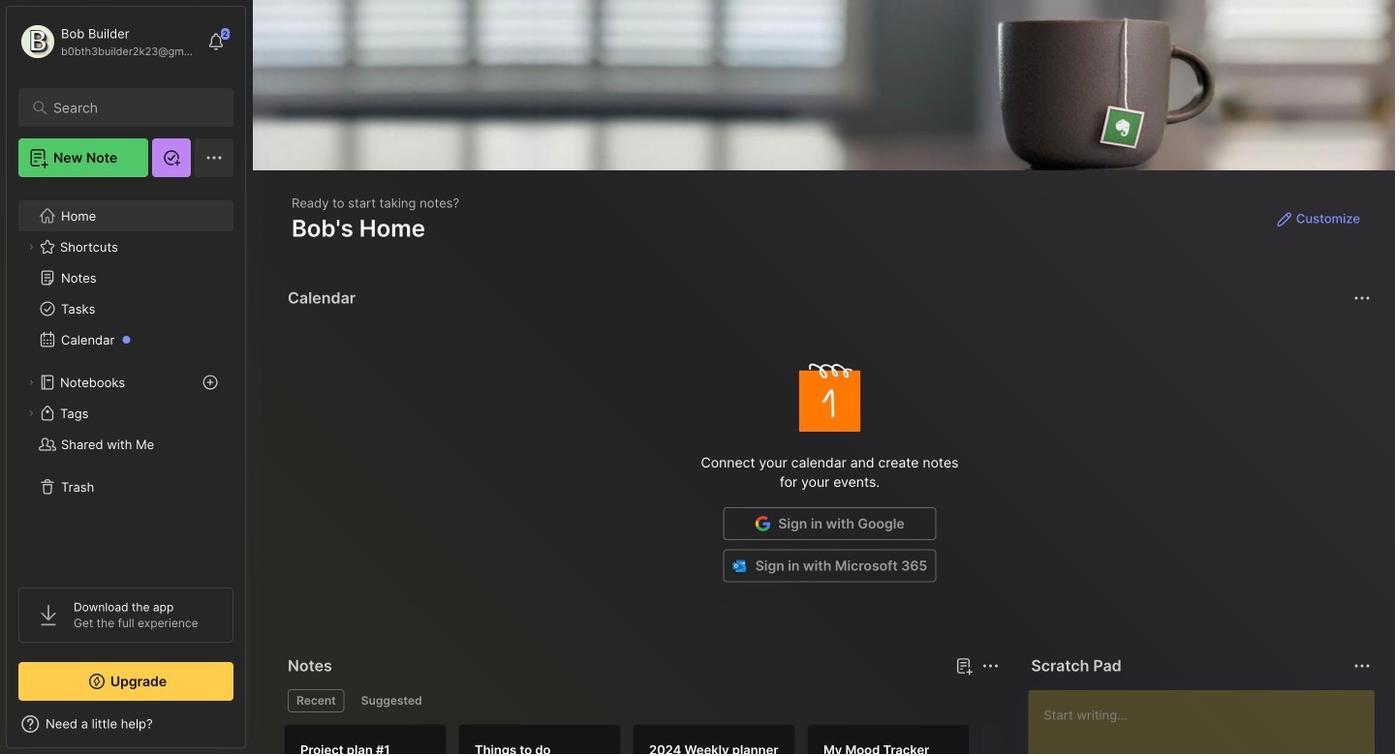 Task type: locate. For each thing, give the bounding box(es) containing it.
1 horizontal spatial tab
[[352, 690, 431, 713]]

Start writing… text field
[[1044, 691, 1374, 755]]

row group
[[284, 725, 1156, 755]]

0 horizontal spatial tab
[[288, 690, 345, 713]]

None search field
[[53, 96, 208, 119]]

tab
[[288, 690, 345, 713], [352, 690, 431, 713]]

1 tab from the left
[[288, 690, 345, 713]]

tab list
[[288, 690, 996, 713]]

expand notebooks image
[[25, 377, 37, 389]]

2 tab from the left
[[352, 690, 431, 713]]

tree inside "main" element
[[7, 189, 245, 571]]

Search text field
[[53, 99, 208, 117]]

tree
[[7, 189, 245, 571]]



Task type: vqa. For each thing, say whether or not it's contained in the screenshot.
Edit search icon
no



Task type: describe. For each thing, give the bounding box(es) containing it.
WHAT'S NEW field
[[7, 709, 245, 740]]

Account field
[[18, 22, 198, 61]]

click to collapse image
[[245, 719, 259, 742]]

none search field inside "main" element
[[53, 96, 208, 119]]

expand tags image
[[25, 408, 37, 420]]

main element
[[0, 0, 252, 755]]



